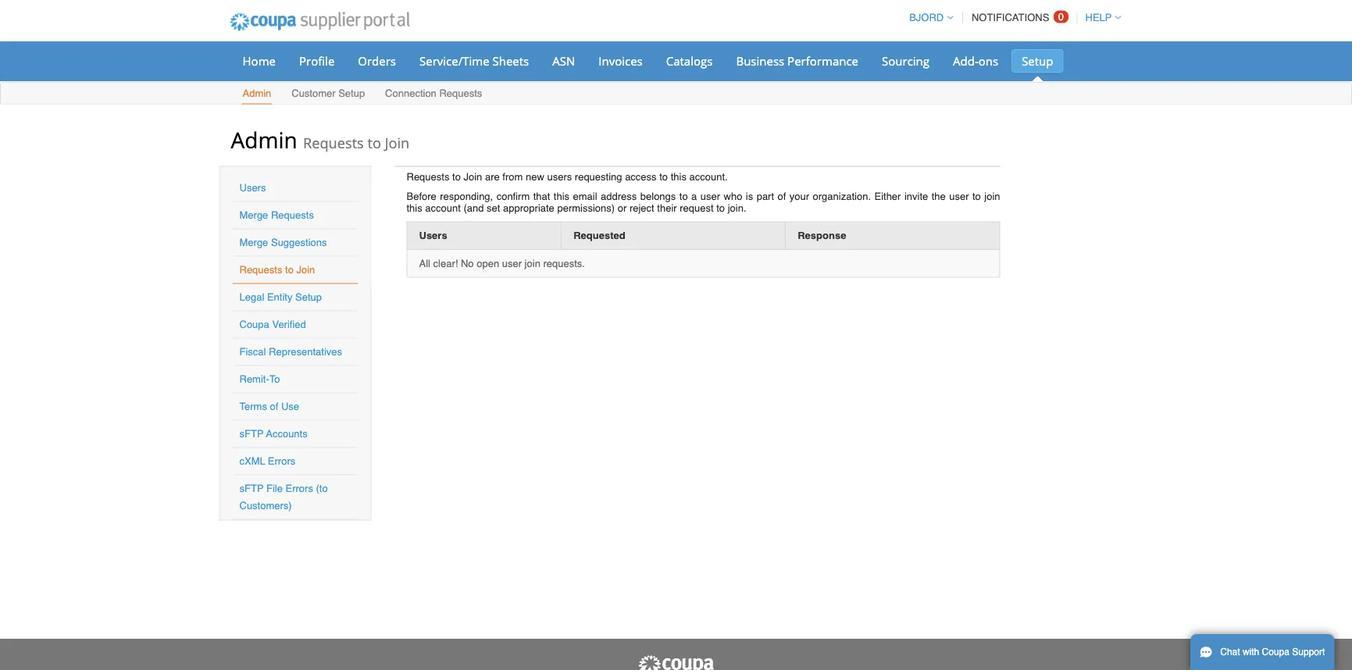 Task type: vqa. For each thing, say whether or not it's contained in the screenshot.
Areas Served Additional Information image
no



Task type: describe. For each thing, give the bounding box(es) containing it.
requests inside requests to join are from new users requesting access to this account. before responding, confirm that this email address belongs to a user who is part of your organization. either invite the user to join this account (and set appropriate permissions) or reject their request to join.
[[407, 171, 450, 182]]

admin for admin
[[243, 88, 271, 99]]

bjord
[[910, 12, 944, 23]]

notifications 0
[[972, 11, 1064, 23]]

clear!
[[433, 258, 458, 269]]

legal entity setup
[[240, 291, 322, 303]]

response
[[798, 230, 847, 241]]

confirm
[[497, 190, 530, 202]]

customer
[[292, 88, 336, 99]]

cxml
[[240, 456, 265, 467]]

add-ons
[[953, 53, 999, 69]]

requests up 'legal'
[[240, 264, 282, 276]]

customer setup link
[[291, 84, 366, 104]]

2 horizontal spatial this
[[671, 171, 687, 182]]

cxml errors link
[[240, 456, 296, 467]]

fiscal
[[240, 346, 266, 358]]

file
[[266, 483, 283, 495]]

(to
[[316, 483, 328, 495]]

all clear! no open user join requests.
[[419, 258, 585, 269]]

catalogs
[[666, 53, 713, 69]]

home
[[243, 53, 276, 69]]

or
[[618, 202, 627, 214]]

bjord link
[[903, 12, 954, 23]]

sftp file errors (to customers) link
[[240, 483, 328, 512]]

no
[[461, 258, 474, 269]]

performance
[[788, 53, 859, 69]]

profile
[[299, 53, 335, 69]]

the
[[932, 190, 946, 202]]

ons
[[979, 53, 999, 69]]

0 horizontal spatial users
[[240, 182, 266, 194]]

before
[[407, 190, 437, 202]]

1 horizontal spatial this
[[554, 190, 570, 202]]

requests to join
[[240, 264, 315, 276]]

entity
[[267, 291, 293, 303]]

1 vertical spatial coupa supplier portal image
[[637, 655, 715, 670]]

account.
[[690, 171, 728, 182]]

sheets
[[493, 53, 529, 69]]

address
[[601, 190, 637, 202]]

business performance
[[736, 53, 859, 69]]

merge for merge requests
[[240, 209, 268, 221]]

to
[[269, 374, 280, 385]]

remit-to link
[[240, 374, 280, 385]]

help
[[1086, 12, 1112, 23]]

a
[[692, 190, 697, 202]]

remit-to
[[240, 374, 280, 385]]

terms of use link
[[240, 401, 299, 413]]

verified
[[272, 319, 306, 331]]

new
[[526, 171, 544, 182]]

requests for admin
[[303, 133, 364, 152]]

users link
[[240, 182, 266, 194]]

users
[[547, 171, 572, 182]]

requests for merge
[[271, 209, 314, 221]]

terms
[[240, 401, 267, 413]]

requests to join are from new users requesting access to this account. before responding, confirm that this email address belongs to a user who is part of your organization. either invite the user to join this account (and set appropriate permissions) or reject their request to join.
[[407, 171, 1001, 214]]

of inside requests to join are from new users requesting access to this account. before responding, confirm that this email address belongs to a user who is part of your organization. either invite the user to join this account (and set appropriate permissions) or reject their request to join.
[[778, 190, 786, 202]]

business
[[736, 53, 785, 69]]

connection requests link
[[385, 84, 483, 104]]

your
[[790, 190, 810, 202]]

organization.
[[813, 190, 871, 202]]

0 horizontal spatial of
[[270, 401, 278, 413]]

merge requests link
[[240, 209, 314, 221]]

join inside requests to join are from new users requesting access to this account. before responding, confirm that this email address belongs to a user who is part of your organization. either invite the user to join this account (and set appropriate permissions) or reject their request to join.
[[985, 190, 1001, 202]]

requesting
[[575, 171, 622, 182]]

email
[[573, 190, 597, 202]]

fiscal representatives
[[240, 346, 342, 358]]

connection requests
[[385, 88, 482, 99]]

sftp accounts link
[[240, 428, 308, 440]]

suggestions
[[271, 237, 327, 248]]

2 vertical spatial setup
[[295, 291, 322, 303]]

service/time
[[420, 53, 490, 69]]

open
[[477, 258, 499, 269]]

profile link
[[289, 49, 345, 73]]

remit-
[[240, 374, 269, 385]]

responding,
[[440, 190, 493, 202]]

all
[[419, 258, 431, 269]]

2 horizontal spatial setup
[[1022, 53, 1054, 69]]

merge suggestions link
[[240, 237, 327, 248]]

are
[[485, 171, 500, 182]]

admin link
[[242, 84, 272, 104]]

0
[[1059, 11, 1064, 23]]

appropriate
[[503, 202, 555, 214]]

fiscal representatives link
[[240, 346, 342, 358]]

set
[[487, 202, 500, 214]]

requested
[[574, 230, 626, 241]]



Task type: locate. For each thing, give the bounding box(es) containing it.
setup right customer
[[339, 88, 365, 99]]

join for requests to join are from new users requesting access to this account. before responding, confirm that this email address belongs to a user who is part of your organization. either invite the user to join this account (and set appropriate permissions) or reject their request to join.
[[464, 171, 482, 182]]

0 horizontal spatial this
[[407, 202, 423, 214]]

chat with coupa support
[[1221, 647, 1326, 658]]

1 vertical spatial coupa
[[1262, 647, 1290, 658]]

1 vertical spatial admin
[[231, 125, 297, 154]]

users up all
[[419, 230, 447, 241]]

1 horizontal spatial join
[[985, 190, 1001, 202]]

sftp up cxml
[[240, 428, 264, 440]]

sftp for sftp file errors (to customers)
[[240, 483, 264, 495]]

0 horizontal spatial join
[[525, 258, 541, 269]]

merge for merge suggestions
[[240, 237, 268, 248]]

admin down admin 'link'
[[231, 125, 297, 154]]

0 vertical spatial coupa
[[240, 319, 269, 331]]

1 vertical spatial join
[[464, 171, 482, 182]]

1 vertical spatial errors
[[286, 483, 313, 495]]

0 vertical spatial errors
[[268, 456, 296, 467]]

join down connection
[[385, 133, 410, 152]]

(and
[[464, 202, 484, 214]]

0 horizontal spatial join
[[297, 264, 315, 276]]

coupa
[[240, 319, 269, 331], [1262, 647, 1290, 658]]

sftp for sftp accounts
[[240, 428, 264, 440]]

1 vertical spatial join
[[525, 258, 541, 269]]

of left use
[[270, 401, 278, 413]]

navigation containing notifications 0
[[903, 2, 1122, 33]]

sftp
[[240, 428, 264, 440], [240, 483, 264, 495]]

errors inside sftp file errors (to customers)
[[286, 483, 313, 495]]

admin inside admin 'link'
[[243, 88, 271, 99]]

requests
[[440, 88, 482, 99], [303, 133, 364, 152], [407, 171, 450, 182], [271, 209, 314, 221], [240, 264, 282, 276]]

that
[[533, 190, 550, 202]]

user right a
[[701, 190, 721, 202]]

1 horizontal spatial user
[[701, 190, 721, 202]]

join
[[985, 190, 1001, 202], [525, 258, 541, 269]]

user right open
[[502, 258, 522, 269]]

1 vertical spatial merge
[[240, 237, 268, 248]]

part
[[757, 190, 774, 202]]

join down suggestions
[[297, 264, 315, 276]]

join left requests.
[[525, 258, 541, 269]]

sourcing
[[882, 53, 930, 69]]

0 vertical spatial sftp
[[240, 428, 264, 440]]

add-
[[953, 53, 979, 69]]

sftp up customers)
[[240, 483, 264, 495]]

orders
[[358, 53, 396, 69]]

asn
[[553, 53, 575, 69]]

catalogs link
[[656, 49, 723, 73]]

1 horizontal spatial coupa supplier portal image
[[637, 655, 715, 670]]

support
[[1293, 647, 1326, 658]]

0 vertical spatial setup
[[1022, 53, 1054, 69]]

asn link
[[542, 49, 585, 73]]

user
[[701, 190, 721, 202], [950, 190, 969, 202], [502, 258, 522, 269]]

either
[[875, 190, 901, 202]]

user right 'the' in the right top of the page
[[950, 190, 969, 202]]

belongs
[[641, 190, 676, 202]]

connection
[[385, 88, 437, 99]]

0 horizontal spatial setup
[[295, 291, 322, 303]]

legal
[[240, 291, 264, 303]]

representatives
[[269, 346, 342, 358]]

setup inside 'link'
[[339, 88, 365, 99]]

0 vertical spatial join
[[385, 133, 410, 152]]

0 horizontal spatial coupa supplier portal image
[[219, 2, 421, 41]]

users up "merge requests"
[[240, 182, 266, 194]]

merge down merge requests link
[[240, 237, 268, 248]]

sftp file errors (to customers)
[[240, 483, 328, 512]]

help link
[[1079, 12, 1122, 23]]

request
[[680, 202, 714, 214]]

admin down 'home' link
[[243, 88, 271, 99]]

requests.
[[543, 258, 585, 269]]

with
[[1243, 647, 1260, 658]]

home link
[[232, 49, 286, 73]]

coupa up fiscal
[[240, 319, 269, 331]]

join right 'the' in the right top of the page
[[985, 190, 1001, 202]]

2 vertical spatial join
[[297, 264, 315, 276]]

1 sftp from the top
[[240, 428, 264, 440]]

1 horizontal spatial coupa
[[1262, 647, 1290, 658]]

1 horizontal spatial of
[[778, 190, 786, 202]]

0 vertical spatial of
[[778, 190, 786, 202]]

from
[[503, 171, 523, 182]]

this left account
[[407, 202, 423, 214]]

accounts
[[266, 428, 308, 440]]

join left are
[[464, 171, 482, 182]]

of right part
[[778, 190, 786, 202]]

2 sftp from the top
[[240, 483, 264, 495]]

admin
[[243, 88, 271, 99], [231, 125, 297, 154]]

join for requests to join
[[297, 264, 315, 276]]

2 horizontal spatial user
[[950, 190, 969, 202]]

to
[[368, 133, 381, 152], [452, 171, 461, 182], [660, 171, 668, 182], [680, 190, 688, 202], [973, 190, 981, 202], [717, 202, 725, 214], [285, 264, 294, 276]]

1 vertical spatial of
[[270, 401, 278, 413]]

setup down notifications 0
[[1022, 53, 1054, 69]]

customer setup
[[292, 88, 365, 99]]

coupa verified
[[240, 319, 306, 331]]

2 merge from the top
[[240, 237, 268, 248]]

coupa supplier portal image
[[219, 2, 421, 41], [637, 655, 715, 670]]

coupa inside button
[[1262, 647, 1290, 658]]

0 horizontal spatial user
[[502, 258, 522, 269]]

cxml errors
[[240, 456, 296, 467]]

sftp inside sftp file errors (to customers)
[[240, 483, 264, 495]]

sftp accounts
[[240, 428, 308, 440]]

merge suggestions
[[240, 237, 327, 248]]

0 vertical spatial join
[[985, 190, 1001, 202]]

sourcing link
[[872, 49, 940, 73]]

1 vertical spatial users
[[419, 230, 447, 241]]

1 vertical spatial sftp
[[240, 483, 264, 495]]

setup
[[1022, 53, 1054, 69], [339, 88, 365, 99], [295, 291, 322, 303]]

merge down "users" link
[[240, 209, 268, 221]]

0 vertical spatial coupa supplier portal image
[[219, 2, 421, 41]]

0 vertical spatial merge
[[240, 209, 268, 221]]

orders link
[[348, 49, 406, 73]]

requests inside admin requests to join
[[303, 133, 364, 152]]

to inside admin requests to join
[[368, 133, 381, 152]]

add-ons link
[[943, 49, 1009, 73]]

users
[[240, 182, 266, 194], [419, 230, 447, 241]]

invite
[[905, 190, 928, 202]]

service/time sheets
[[420, 53, 529, 69]]

0 vertical spatial admin
[[243, 88, 271, 99]]

this down "users"
[[554, 190, 570, 202]]

merge requests
[[240, 209, 314, 221]]

requests for connection
[[440, 88, 482, 99]]

setup link
[[1012, 49, 1064, 73]]

0 vertical spatial users
[[240, 182, 266, 194]]

chat with coupa support button
[[1191, 635, 1335, 670]]

requests up before
[[407, 171, 450, 182]]

access
[[625, 171, 657, 182]]

terms of use
[[240, 401, 299, 413]]

join inside admin requests to join
[[385, 133, 410, 152]]

admin for admin requests to join
[[231, 125, 297, 154]]

business performance link
[[726, 49, 869, 73]]

reject
[[630, 202, 655, 214]]

1 merge from the top
[[240, 209, 268, 221]]

chat
[[1221, 647, 1241, 658]]

service/time sheets link
[[409, 49, 539, 73]]

invoices link
[[589, 49, 653, 73]]

0 horizontal spatial coupa
[[240, 319, 269, 331]]

coupa right with
[[1262, 647, 1290, 658]]

use
[[281, 401, 299, 413]]

2 horizontal spatial join
[[464, 171, 482, 182]]

1 horizontal spatial join
[[385, 133, 410, 152]]

requests down service/time
[[440, 88, 482, 99]]

this up belongs
[[671, 171, 687, 182]]

is
[[746, 190, 753, 202]]

1 vertical spatial setup
[[339, 88, 365, 99]]

1 horizontal spatial setup
[[339, 88, 365, 99]]

coupa verified link
[[240, 319, 306, 331]]

setup right entity on the left of the page
[[295, 291, 322, 303]]

requests to join link
[[240, 264, 315, 276]]

join inside requests to join are from new users requesting access to this account. before responding, confirm that this email address belongs to a user who is part of your organization. either invite the user to join this account (and set appropriate permissions) or reject their request to join.
[[464, 171, 482, 182]]

errors down accounts
[[268, 456, 296, 467]]

merge
[[240, 209, 268, 221], [240, 237, 268, 248]]

join.
[[728, 202, 747, 214]]

legal entity setup link
[[240, 291, 322, 303]]

errors left the (to in the bottom left of the page
[[286, 483, 313, 495]]

1 horizontal spatial users
[[419, 230, 447, 241]]

navigation
[[903, 2, 1122, 33]]

who
[[724, 190, 743, 202]]

requests up suggestions
[[271, 209, 314, 221]]

account
[[425, 202, 461, 214]]

requests down customer setup 'link' on the left top of page
[[303, 133, 364, 152]]



